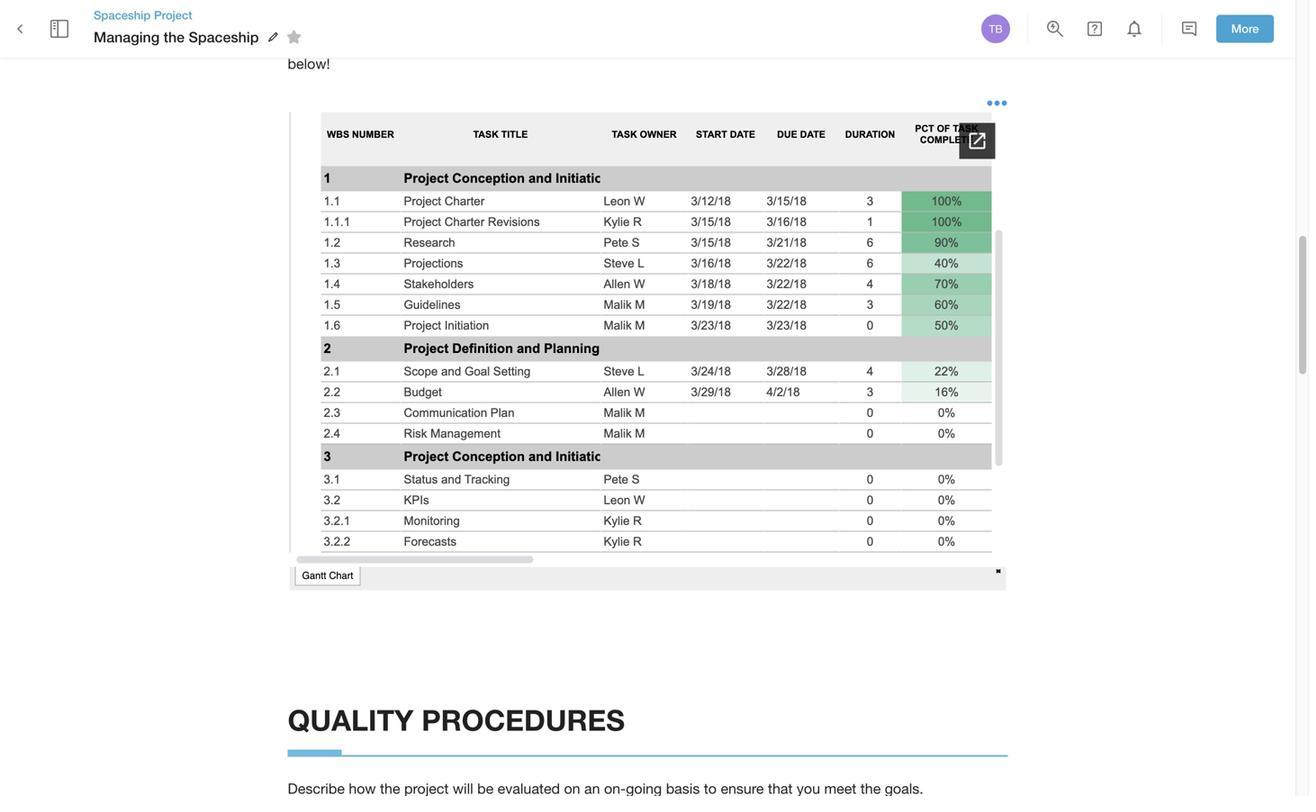Task type: locate. For each thing, give the bounding box(es) containing it.
the
[[164, 28, 185, 45]]

1 a from the left
[[424, 31, 432, 48]]

on
[[572, 31, 588, 48]]

spaceship project link
[[94, 7, 308, 24]]

add any weblink like a google spreadsheet on a blank line. the content will automatically embed display below!
[[288, 31, 967, 72]]

1 horizontal spatial spaceship
[[189, 28, 259, 45]]

a right the like
[[424, 31, 432, 48]]

procedures
[[422, 703, 625, 738]]

google
[[436, 31, 482, 48]]

project
[[154, 8, 192, 22]]

quality
[[288, 703, 414, 738]]

more button
[[1217, 15, 1275, 43]]

spaceship up managing
[[94, 8, 151, 22]]

blank
[[604, 31, 639, 48]]

add
[[288, 31, 314, 48]]

a
[[424, 31, 432, 48], [592, 31, 600, 48]]

spaceship
[[94, 8, 151, 22], [189, 28, 259, 45]]

0 horizontal spatial a
[[424, 31, 432, 48]]

like
[[398, 31, 420, 48]]

the
[[673, 31, 697, 48]]

spaceship down 'spaceship project' link
[[189, 28, 259, 45]]

a right on
[[592, 31, 600, 48]]

any
[[318, 31, 341, 48]]

automatically
[[779, 31, 864, 48]]

embed
[[868, 31, 913, 48]]

0 horizontal spatial spaceship
[[94, 8, 151, 22]]

0 vertical spatial spaceship
[[94, 8, 151, 22]]

1 horizontal spatial a
[[592, 31, 600, 48]]



Task type: vqa. For each thing, say whether or not it's contained in the screenshot.
QUALITY PROCEDURES
yes



Task type: describe. For each thing, give the bounding box(es) containing it.
more
[[1232, 22, 1260, 36]]

tb button
[[979, 12, 1014, 46]]

2 a from the left
[[592, 31, 600, 48]]

spreadsheet
[[486, 31, 568, 48]]

tb
[[990, 23, 1003, 35]]

1 vertical spatial spaceship
[[189, 28, 259, 45]]

favorite image
[[283, 26, 305, 48]]

below!
[[288, 55, 330, 72]]

managing
[[94, 28, 160, 45]]

quality procedures
[[288, 703, 625, 738]]

display
[[917, 31, 963, 48]]

content
[[701, 31, 750, 48]]

will
[[754, 31, 775, 48]]

spaceship project
[[94, 8, 192, 22]]

weblink
[[345, 31, 394, 48]]

managing the spaceship
[[94, 28, 259, 45]]

line.
[[643, 31, 669, 48]]



